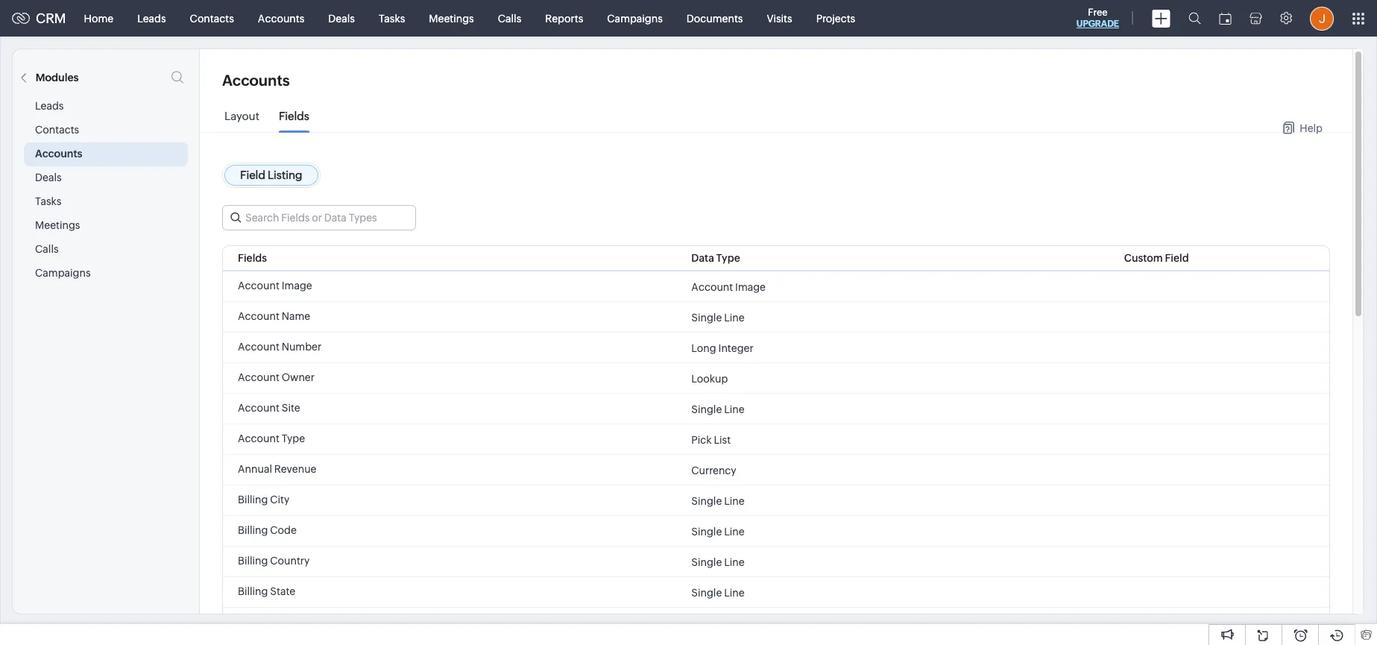 Task type: locate. For each thing, give the bounding box(es) containing it.
line for billing city
[[724, 495, 745, 507]]

single
[[692, 311, 722, 323], [692, 403, 722, 415], [692, 495, 722, 507], [692, 525, 722, 537], [692, 556, 722, 568], [692, 587, 722, 598], [692, 617, 722, 629]]

account up the 'annual' on the left bottom of the page
[[238, 433, 280, 444]]

crm
[[36, 10, 66, 26]]

search image
[[1189, 12, 1201, 25]]

5 line from the top
[[724, 556, 745, 568]]

1 vertical spatial type
[[282, 433, 305, 444]]

single for country
[[692, 556, 722, 568]]

6 single from the top
[[692, 587, 722, 598]]

1 vertical spatial leads
[[35, 100, 64, 112]]

single line
[[692, 311, 745, 323], [692, 403, 745, 415], [692, 495, 745, 507], [692, 525, 745, 537], [692, 556, 745, 568], [692, 587, 745, 598], [692, 617, 745, 629]]

single line for billing country
[[692, 556, 745, 568]]

leads
[[137, 12, 166, 24], [35, 100, 64, 112]]

data
[[692, 252, 714, 264]]

line for account site
[[724, 403, 745, 415]]

1 line from the top
[[724, 311, 745, 323]]

1 vertical spatial tasks
[[35, 195, 61, 207]]

integer
[[719, 342, 754, 354]]

4 billing from the top
[[238, 585, 268, 597]]

billing for billing state
[[238, 585, 268, 597]]

single for name
[[692, 311, 722, 323]]

0 vertical spatial deals
[[328, 12, 355, 24]]

free
[[1088, 7, 1108, 18]]

3 billing from the top
[[238, 555, 268, 567]]

account image
[[238, 280, 312, 292], [692, 281, 766, 293]]

image down data type
[[735, 281, 766, 293]]

leads right home
[[137, 12, 166, 24]]

fields
[[279, 110, 309, 122], [238, 252, 267, 264]]

0 vertical spatial leads
[[137, 12, 166, 24]]

1 horizontal spatial campaigns
[[607, 12, 663, 24]]

currency
[[692, 464, 737, 476]]

type
[[716, 252, 740, 264], [282, 433, 305, 444]]

4 single from the top
[[692, 525, 722, 537]]

billing left city
[[238, 494, 268, 506]]

2 billing from the top
[[238, 524, 268, 536]]

single line for billing city
[[692, 495, 745, 507]]

single line for billing state
[[692, 587, 745, 598]]

deals
[[328, 12, 355, 24], [35, 172, 62, 183]]

contacts right leads link
[[190, 12, 234, 24]]

tasks
[[379, 12, 405, 24], [35, 195, 61, 207]]

contacts down modules
[[35, 124, 79, 136]]

0 horizontal spatial calls
[[35, 243, 59, 255]]

0 vertical spatial meetings
[[429, 12, 474, 24]]

campaigns
[[607, 12, 663, 24], [35, 267, 91, 279]]

1 horizontal spatial tasks
[[379, 12, 405, 24]]

type right data
[[716, 252, 740, 264]]

tasks link
[[367, 0, 417, 36]]

campaigns link
[[595, 0, 675, 36]]

6 single line from the top
[[692, 587, 745, 598]]

4 single line from the top
[[692, 525, 745, 537]]

billing up billing state
[[238, 555, 268, 567]]

3 single from the top
[[692, 495, 722, 507]]

documents link
[[675, 0, 755, 36]]

pick
[[692, 434, 712, 446]]

account up account name
[[238, 280, 280, 292]]

1 single line from the top
[[692, 311, 745, 323]]

image up name
[[282, 280, 312, 292]]

site
[[282, 402, 300, 414]]

billing for billing country
[[238, 555, 268, 567]]

single for site
[[692, 403, 722, 415]]

search element
[[1180, 0, 1210, 37]]

1 horizontal spatial calls
[[498, 12, 521, 24]]

0 vertical spatial fields
[[279, 110, 309, 122]]

0 horizontal spatial fields
[[238, 252, 267, 264]]

account image down data type
[[692, 281, 766, 293]]

home
[[84, 12, 113, 24]]

4 line from the top
[[724, 525, 745, 537]]

0 vertical spatial tasks
[[379, 12, 405, 24]]

billing city
[[238, 494, 290, 506]]

1 horizontal spatial account image
[[692, 281, 766, 293]]

5 single line from the top
[[692, 556, 745, 568]]

billing left the state
[[238, 585, 268, 597]]

profile element
[[1301, 0, 1343, 36]]

home link
[[72, 0, 125, 36]]

account
[[238, 280, 280, 292], [692, 281, 733, 293], [238, 310, 280, 322], [238, 341, 280, 353], [238, 371, 280, 383], [238, 402, 280, 414], [238, 433, 280, 444]]

line for billing code
[[724, 525, 745, 537]]

revenue
[[274, 463, 317, 475]]

1 horizontal spatial deals
[[328, 12, 355, 24]]

state
[[270, 585, 295, 597]]

single line for billing code
[[692, 525, 745, 537]]

1 vertical spatial calls
[[35, 243, 59, 255]]

image
[[282, 280, 312, 292], [735, 281, 766, 293]]

1 horizontal spatial contacts
[[190, 12, 234, 24]]

1 horizontal spatial leads
[[137, 12, 166, 24]]

5 single from the top
[[692, 556, 722, 568]]

1 vertical spatial contacts
[[35, 124, 79, 136]]

billing
[[238, 494, 268, 506], [238, 524, 268, 536], [238, 555, 268, 567], [238, 585, 268, 597]]

1 horizontal spatial image
[[735, 281, 766, 293]]

0 vertical spatial type
[[716, 252, 740, 264]]

billing code
[[238, 524, 297, 536]]

type for account type
[[282, 433, 305, 444]]

2 single from the top
[[692, 403, 722, 415]]

account image up account name
[[238, 280, 312, 292]]

0 horizontal spatial contacts
[[35, 124, 79, 136]]

accounts
[[258, 12, 305, 24], [222, 72, 290, 89], [35, 148, 82, 160]]

calls
[[498, 12, 521, 24], [35, 243, 59, 255]]

meetings link
[[417, 0, 486, 36]]

meetings
[[429, 12, 474, 24], [35, 219, 80, 231]]

billing left code
[[238, 524, 268, 536]]

annual revenue
[[238, 463, 317, 475]]

1 vertical spatial fields
[[238, 252, 267, 264]]

upgrade
[[1077, 19, 1119, 29]]

calls link
[[486, 0, 533, 36]]

3 line from the top
[[724, 495, 745, 507]]

code
[[270, 524, 297, 536]]

account down account name
[[238, 341, 280, 353]]

calendar image
[[1219, 12, 1232, 24]]

2 line from the top
[[724, 403, 745, 415]]

1 vertical spatial accounts
[[222, 72, 290, 89]]

0 horizontal spatial deals
[[35, 172, 62, 183]]

fields up account name
[[238, 252, 267, 264]]

type up revenue
[[282, 433, 305, 444]]

1 vertical spatial meetings
[[35, 219, 80, 231]]

accounts link
[[246, 0, 316, 36]]

0 vertical spatial campaigns
[[607, 12, 663, 24]]

pick list
[[692, 434, 731, 446]]

0 horizontal spatial campaigns
[[35, 267, 91, 279]]

2 single line from the top
[[692, 403, 745, 415]]

projects
[[816, 12, 856, 24]]

visits link
[[755, 0, 804, 36]]

0 vertical spatial contacts
[[190, 12, 234, 24]]

1 single from the top
[[692, 311, 722, 323]]

3 single line from the top
[[692, 495, 745, 507]]

leads down modules
[[35, 100, 64, 112]]

layout
[[224, 110, 259, 122]]

line for billing state
[[724, 587, 745, 598]]

1 horizontal spatial type
[[716, 252, 740, 264]]

single line for account name
[[692, 311, 745, 323]]

1 billing from the top
[[238, 494, 268, 506]]

fields right layout
[[279, 110, 309, 122]]

billing country
[[238, 555, 310, 567]]

contacts
[[190, 12, 234, 24], [35, 124, 79, 136]]

6 line from the top
[[724, 587, 745, 598]]

line
[[724, 311, 745, 323], [724, 403, 745, 415], [724, 495, 745, 507], [724, 525, 745, 537], [724, 556, 745, 568], [724, 587, 745, 598], [724, 617, 745, 629]]

line for account name
[[724, 311, 745, 323]]

account site
[[238, 402, 300, 414]]

projects link
[[804, 0, 868, 36]]

0 horizontal spatial image
[[282, 280, 312, 292]]

0 horizontal spatial type
[[282, 433, 305, 444]]



Task type: vqa. For each thing, say whether or not it's contained in the screenshot.
Single Line
yes



Task type: describe. For each thing, give the bounding box(es) containing it.
7 single from the top
[[692, 617, 722, 629]]

0 vertical spatial calls
[[498, 12, 521, 24]]

account up account site
[[238, 371, 280, 383]]

2 vertical spatial accounts
[[35, 148, 82, 160]]

free upgrade
[[1077, 7, 1119, 29]]

layout link
[[224, 110, 259, 133]]

reports
[[545, 12, 583, 24]]

0 horizontal spatial meetings
[[35, 219, 80, 231]]

data type
[[692, 252, 740, 264]]

documents
[[687, 12, 743, 24]]

create menu element
[[1143, 0, 1180, 36]]

account name
[[238, 310, 310, 322]]

billing state
[[238, 585, 295, 597]]

contacts link
[[178, 0, 246, 36]]

modules
[[36, 72, 79, 84]]

0 horizontal spatial account image
[[238, 280, 312, 292]]

account up account number
[[238, 310, 280, 322]]

annual
[[238, 463, 272, 475]]

name
[[282, 310, 310, 322]]

account left site
[[238, 402, 280, 414]]

long
[[692, 342, 716, 354]]

crm link
[[12, 10, 66, 26]]

1 vertical spatial deals
[[35, 172, 62, 183]]

line for billing country
[[724, 556, 745, 568]]

custom field
[[1124, 252, 1189, 264]]

help
[[1300, 122, 1323, 134]]

create menu image
[[1152, 9, 1171, 27]]

account number
[[238, 341, 322, 353]]

list
[[714, 434, 731, 446]]

billing for billing code
[[238, 524, 268, 536]]

number
[[282, 341, 322, 353]]

visits
[[767, 12, 792, 24]]

0 vertical spatial accounts
[[258, 12, 305, 24]]

single for code
[[692, 525, 722, 537]]

country
[[270, 555, 310, 567]]

1 vertical spatial campaigns
[[35, 267, 91, 279]]

owner
[[282, 371, 315, 383]]

Search Fields or Data Types text field
[[223, 206, 415, 230]]

1 horizontal spatial fields
[[279, 110, 309, 122]]

single for state
[[692, 587, 722, 598]]

tasks inside tasks link
[[379, 12, 405, 24]]

lookup
[[692, 373, 728, 384]]

custom
[[1124, 252, 1163, 264]]

long integer
[[692, 342, 754, 354]]

single for city
[[692, 495, 722, 507]]

billing for billing city
[[238, 494, 268, 506]]

fields link
[[279, 110, 309, 133]]

single line for account site
[[692, 403, 745, 415]]

deals link
[[316, 0, 367, 36]]

account down data type
[[692, 281, 733, 293]]

reports link
[[533, 0, 595, 36]]

7 line from the top
[[724, 617, 745, 629]]

profile image
[[1310, 6, 1334, 30]]

1 horizontal spatial meetings
[[429, 12, 474, 24]]

0 horizontal spatial leads
[[35, 100, 64, 112]]

7 single line from the top
[[692, 617, 745, 629]]

0 horizontal spatial tasks
[[35, 195, 61, 207]]

field
[[1165, 252, 1189, 264]]

city
[[270, 494, 290, 506]]

leads link
[[125, 0, 178, 36]]

account type
[[238, 433, 305, 444]]

account owner
[[238, 371, 315, 383]]

type for data type
[[716, 252, 740, 264]]



